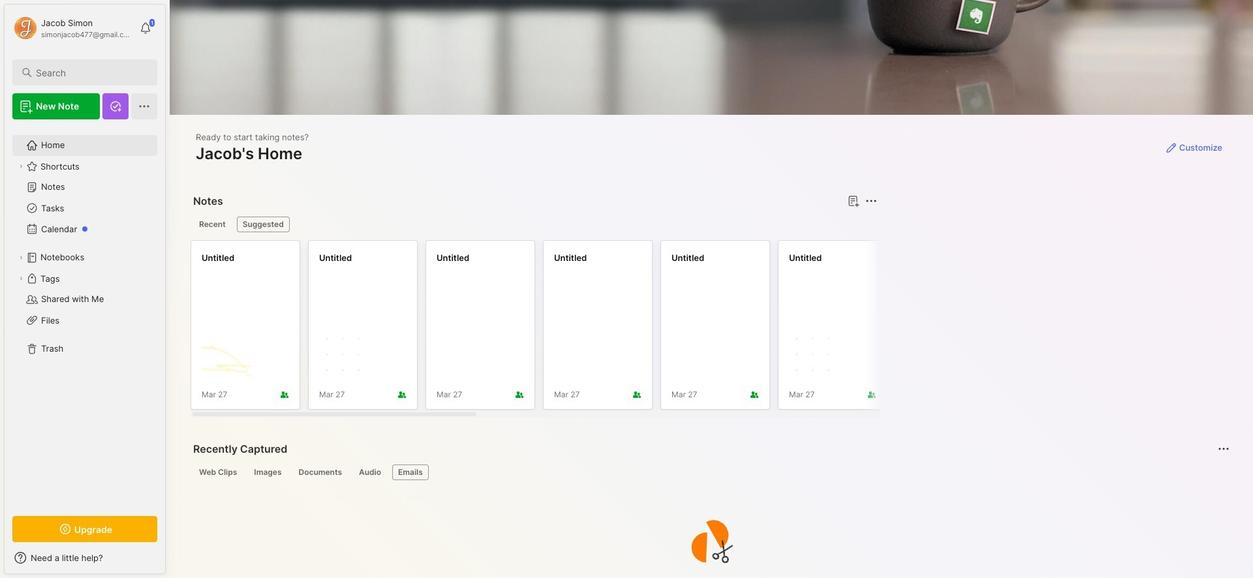 Task type: vqa. For each thing, say whether or not it's contained in the screenshot.
font color field
no



Task type: describe. For each thing, give the bounding box(es) containing it.
2 tab list from the top
[[193, 465, 1228, 480]]

3 thumbnail image from the left
[[789, 331, 839, 381]]

1 horizontal spatial more actions field
[[1215, 440, 1233, 458]]

tree inside main element
[[5, 127, 165, 505]]

0 horizontal spatial more actions field
[[862, 192, 880, 210]]

more actions image for leftmost more actions field
[[863, 193, 879, 209]]

Search text field
[[36, 67, 146, 79]]

2 thumbnail image from the left
[[319, 331, 369, 381]]

click to collapse image
[[165, 554, 175, 570]]

Account field
[[12, 15, 133, 41]]

1 tab list from the top
[[193, 217, 875, 232]]

none search field inside main element
[[36, 65, 146, 80]]

expand tags image
[[17, 275, 25, 283]]



Task type: locate. For each thing, give the bounding box(es) containing it.
2 horizontal spatial thumbnail image
[[789, 331, 839, 381]]

tree
[[5, 127, 165, 505]]

0 vertical spatial tab list
[[193, 217, 875, 232]]

0 vertical spatial more actions image
[[863, 193, 879, 209]]

thumbnail image
[[202, 331, 251, 381], [319, 331, 369, 381], [789, 331, 839, 381]]

more actions image for the right more actions field
[[1216, 441, 1232, 457]]

main element
[[0, 0, 170, 578]]

row group
[[191, 240, 1253, 418]]

0 horizontal spatial thumbnail image
[[202, 331, 251, 381]]

0 horizontal spatial more actions image
[[863, 193, 879, 209]]

WHAT'S NEW field
[[5, 548, 165, 569]]

1 horizontal spatial more actions image
[[1216, 441, 1232, 457]]

1 vertical spatial tab list
[[193, 465, 1228, 480]]

None search field
[[36, 65, 146, 80]]

expand notebooks image
[[17, 254, 25, 262]]

More actions field
[[862, 192, 880, 210], [1215, 440, 1233, 458]]

0 vertical spatial more actions field
[[862, 192, 880, 210]]

1 vertical spatial more actions field
[[1215, 440, 1233, 458]]

1 vertical spatial more actions image
[[1216, 441, 1232, 457]]

1 horizontal spatial thumbnail image
[[319, 331, 369, 381]]

tab list
[[193, 217, 875, 232], [193, 465, 1228, 480]]

tab
[[193, 217, 232, 232], [237, 217, 290, 232], [193, 465, 243, 480], [248, 465, 288, 480], [293, 465, 348, 480], [353, 465, 387, 480], [392, 465, 429, 480]]

more actions image
[[863, 193, 879, 209], [1216, 441, 1232, 457]]

1 thumbnail image from the left
[[202, 331, 251, 381]]



